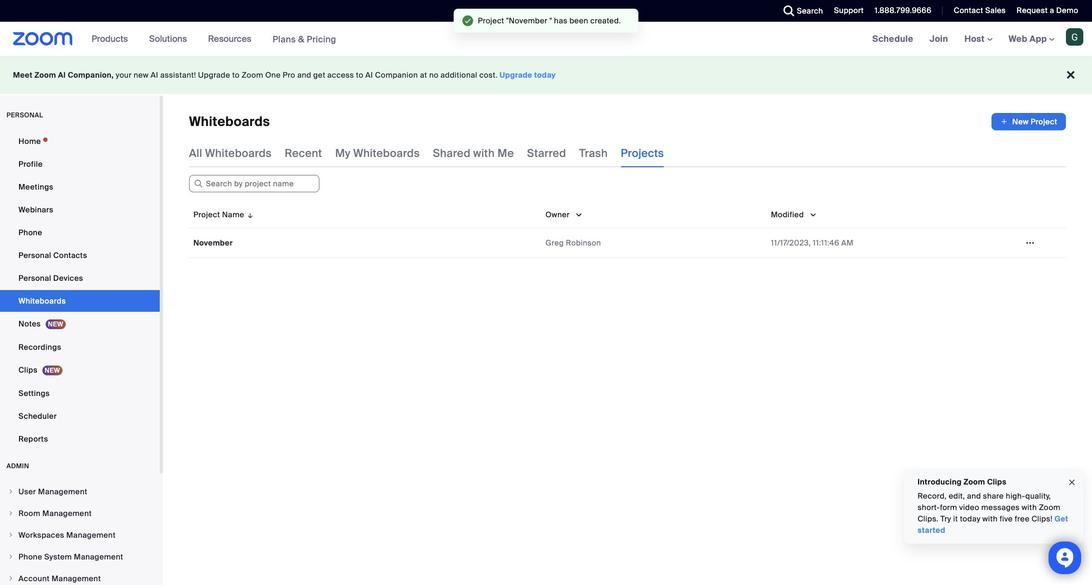 Task type: describe. For each thing, give the bounding box(es) containing it.
right image for user management
[[8, 489, 14, 495]]

notes
[[18, 319, 41, 329]]

web app button
[[1009, 33, 1055, 45]]

meet zoom ai companion, your new ai assistant! upgrade to zoom one pro and get access to ai companion at no additional cost. upgrade today
[[13, 70, 556, 80]]

webinars link
[[0, 199, 160, 221]]

meet
[[13, 70, 33, 80]]

schedule link
[[864, 22, 922, 57]]

contacts
[[53, 251, 87, 260]]

your
[[116, 70, 132, 80]]

right image for room management
[[8, 510, 14, 517]]

user management menu item
[[0, 482, 160, 502]]

my
[[335, 146, 351, 160]]

reports link
[[0, 428, 160, 450]]

room management menu item
[[0, 503, 160, 524]]

no
[[429, 70, 439, 80]]

personal contacts
[[18, 251, 87, 260]]

record, edit, and share high-quality, short-form video messages with zoom clips. try it today with five free clips!
[[918, 491, 1061, 524]]

clips!
[[1032, 514, 1053, 524]]

profile
[[18, 159, 43, 169]]

reports
[[18, 434, 48, 444]]

settings link
[[0, 383, 160, 404]]

resources
[[208, 33, 251, 45]]

edit project image
[[1022, 238, 1039, 248]]

admin
[[7, 462, 29, 471]]

2 to from the left
[[356, 70, 364, 80]]

am
[[842, 238, 854, 248]]

modified
[[771, 210, 804, 219]]

2 ai from the left
[[151, 70, 158, 80]]

greg
[[546, 238, 564, 248]]

clips.
[[918, 514, 939, 524]]

zoom logo image
[[13, 32, 73, 46]]

account management
[[18, 574, 101, 584]]

share
[[983, 491, 1004, 501]]

phone system management
[[18, 552, 123, 562]]

me
[[498, 146, 514, 160]]

has
[[554, 16, 568, 26]]

request a demo
[[1017, 5, 1079, 15]]

system
[[44, 552, 72, 562]]

resources button
[[208, 22, 256, 57]]

management inside menu item
[[74, 552, 123, 562]]

personal for personal contacts
[[18, 251, 51, 260]]

companion
[[375, 70, 418, 80]]

whiteboards inside application
[[189, 113, 270, 130]]

meetings navigation
[[864, 22, 1092, 57]]

user
[[18, 487, 36, 497]]

phone link
[[0, 222, 160, 243]]

contact sales
[[954, 5, 1006, 15]]

phone for phone
[[18, 228, 42, 237]]

management for workspaces management
[[66, 530, 116, 540]]

plans
[[273, 33, 296, 45]]

management for account management
[[52, 574, 101, 584]]

whiteboards application
[[189, 113, 1066, 130]]

join
[[930, 33, 948, 45]]

my whiteboards
[[335, 146, 420, 160]]

a
[[1050, 5, 1055, 15]]

free
[[1015, 514, 1030, 524]]

right image for phone system management
[[8, 554, 14, 560]]

app
[[1030, 33, 1047, 45]]

introducing
[[918, 477, 962, 487]]

all whiteboards
[[189, 146, 272, 160]]

plans & pricing
[[273, 33, 336, 45]]

devices
[[53, 273, 83, 283]]

1 upgrade from the left
[[198, 70, 230, 80]]

today inside record, edit, and share high-quality, short-form video messages with zoom clips. try it today with five free clips!
[[960, 514, 981, 524]]

"
[[550, 16, 552, 26]]

application containing project name
[[189, 201, 1066, 258]]

edit,
[[949, 491, 965, 501]]

it
[[953, 514, 958, 524]]

companion,
[[68, 70, 114, 80]]

cost.
[[479, 70, 498, 80]]

add image
[[1001, 116, 1008, 127]]

workspaces management menu item
[[0, 525, 160, 546]]

management for user management
[[38, 487, 87, 497]]

starred
[[527, 146, 566, 160]]

&
[[298, 33, 305, 45]]

products
[[92, 33, 128, 45]]

started
[[918, 526, 946, 535]]

1 ai from the left
[[58, 70, 66, 80]]

try
[[941, 514, 951, 524]]

1 to from the left
[[232, 70, 240, 80]]

host button
[[965, 33, 993, 45]]

project for project name
[[193, 210, 220, 219]]

profile link
[[0, 153, 160, 175]]

solutions
[[149, 33, 187, 45]]

meet zoom ai companion, footer
[[0, 57, 1092, 94]]

zoom left the one
[[242, 70, 263, 80]]

recordings link
[[0, 336, 160, 358]]

get
[[1055, 514, 1069, 524]]

11:11:46
[[813, 238, 840, 248]]

recordings
[[18, 342, 61, 352]]

banner containing products
[[0, 22, 1092, 57]]

right image for account management
[[8, 576, 14, 582]]

personal for personal devices
[[18, 273, 51, 283]]

personal devices link
[[0, 267, 160, 289]]

recent
[[285, 146, 322, 160]]

right image for workspaces management
[[8, 532, 14, 539]]

account
[[18, 574, 50, 584]]

pricing
[[307, 33, 336, 45]]

five
[[1000, 514, 1013, 524]]

arrow down image
[[244, 208, 254, 221]]

"november
[[506, 16, 548, 26]]

11/17/2023,
[[771, 238, 811, 248]]

admin menu menu
[[0, 482, 160, 585]]

settings
[[18, 389, 50, 398]]

products button
[[92, 22, 133, 57]]

user management
[[18, 487, 87, 497]]

all
[[189, 146, 202, 160]]



Task type: vqa. For each thing, say whether or not it's contained in the screenshot.
EDIT, at the bottom right of the page
yes



Task type: locate. For each thing, give the bounding box(es) containing it.
0 vertical spatial and
[[297, 70, 311, 80]]

get started
[[918, 514, 1069, 535]]

0 horizontal spatial project
[[193, 210, 220, 219]]

new
[[1013, 117, 1029, 127]]

0 vertical spatial today
[[534, 70, 556, 80]]

1 vertical spatial personal
[[18, 273, 51, 283]]

whiteboards up search text field
[[205, 146, 272, 160]]

0 horizontal spatial today
[[534, 70, 556, 80]]

room
[[18, 509, 40, 518]]

ai right new
[[151, 70, 158, 80]]

phone up account
[[18, 552, 42, 562]]

0 horizontal spatial ai
[[58, 70, 66, 80]]

host
[[965, 33, 987, 45]]

today inside meet zoom ai companion, "footer"
[[534, 70, 556, 80]]

upgrade today link
[[500, 70, 556, 80]]

and inside record, edit, and share high-quality, short-form video messages with zoom clips. try it today with five free clips!
[[967, 491, 981, 501]]

clips up the share
[[987, 477, 1007, 487]]

shared
[[433, 146, 471, 160]]

ai left the companion,
[[58, 70, 66, 80]]

0 vertical spatial clips
[[18, 365, 37, 375]]

phone down webinars on the left top of the page
[[18, 228, 42, 237]]

clips link
[[0, 359, 160, 382]]

trash
[[579, 146, 608, 160]]

1 horizontal spatial to
[[356, 70, 364, 80]]

personal contacts link
[[0, 245, 160, 266]]

upgrade down product information navigation
[[198, 70, 230, 80]]

0 horizontal spatial and
[[297, 70, 311, 80]]

phone
[[18, 228, 42, 237], [18, 552, 42, 562]]

1 horizontal spatial and
[[967, 491, 981, 501]]

0 horizontal spatial with
[[473, 146, 495, 160]]

new project button
[[992, 113, 1066, 130]]

1 horizontal spatial ai
[[151, 70, 158, 80]]

workspaces management
[[18, 530, 116, 540]]

room management
[[18, 509, 92, 518]]

sales
[[986, 5, 1006, 15]]

get started link
[[918, 514, 1069, 535]]

zoom
[[34, 70, 56, 80], [242, 70, 263, 80], [964, 477, 985, 487], [1039, 503, 1061, 512]]

to down resources dropdown button
[[232, 70, 240, 80]]

clips inside "link"
[[18, 365, 37, 375]]

right image
[[8, 510, 14, 517], [8, 554, 14, 560], [8, 576, 14, 582]]

project left the name
[[193, 210, 220, 219]]

upgrade right cost.
[[500, 70, 532, 80]]

project "november " has been created.
[[478, 16, 621, 26]]

personal
[[7, 111, 43, 120]]

greg robinson
[[546, 238, 601, 248]]

management
[[38, 487, 87, 497], [42, 509, 92, 518], [66, 530, 116, 540], [74, 552, 123, 562], [52, 574, 101, 584]]

contact
[[954, 5, 984, 15]]

1 horizontal spatial with
[[983, 514, 998, 524]]

management down phone system management menu item
[[52, 574, 101, 584]]

1 horizontal spatial today
[[960, 514, 981, 524]]

notes link
[[0, 313, 160, 335]]

one
[[265, 70, 281, 80]]

right image left account
[[8, 576, 14, 582]]

1 vertical spatial phone
[[18, 552, 42, 562]]

application
[[189, 201, 1066, 258]]

projects
[[621, 146, 664, 160]]

profile picture image
[[1066, 28, 1084, 46]]

and inside meet zoom ai companion, "footer"
[[297, 70, 311, 80]]

0 vertical spatial right image
[[8, 510, 14, 517]]

home
[[18, 136, 41, 146]]

whiteboards link
[[0, 290, 160, 312]]

right image
[[8, 489, 14, 495], [8, 532, 14, 539]]

2 horizontal spatial ai
[[366, 70, 373, 80]]

11/17/2023, 11:11:46 am
[[771, 238, 854, 248]]

pro
[[283, 70, 295, 80]]

1 vertical spatial with
[[1022, 503, 1037, 512]]

and
[[297, 70, 311, 80], [967, 491, 981, 501]]

whiteboards up all whiteboards
[[189, 113, 270, 130]]

management up account management menu item
[[74, 552, 123, 562]]

management for room management
[[42, 509, 92, 518]]

with down "messages"
[[983, 514, 998, 524]]

tabs of all whiteboard page tab list
[[189, 139, 664, 167]]

1 vertical spatial right image
[[8, 532, 14, 539]]

clips
[[18, 365, 37, 375], [987, 477, 1007, 487]]

whiteboards
[[189, 113, 270, 130], [205, 146, 272, 160], [353, 146, 420, 160], [18, 296, 66, 306]]

right image inside user management menu item
[[8, 489, 14, 495]]

upgrade
[[198, 70, 230, 80], [500, 70, 532, 80]]

2 personal from the top
[[18, 273, 51, 283]]

scheduler link
[[0, 405, 160, 427]]

1 vertical spatial and
[[967, 491, 981, 501]]

zoom up clips!
[[1039, 503, 1061, 512]]

1 personal from the top
[[18, 251, 51, 260]]

2 vertical spatial project
[[193, 210, 220, 219]]

and up video
[[967, 491, 981, 501]]

0 vertical spatial right image
[[8, 489, 14, 495]]

ai
[[58, 70, 66, 80], [151, 70, 158, 80], [366, 70, 373, 80]]

personal
[[18, 251, 51, 260], [18, 273, 51, 283]]

right image inside room management menu item
[[8, 510, 14, 517]]

0 vertical spatial phone
[[18, 228, 42, 237]]

request
[[1017, 5, 1048, 15]]

2 vertical spatial with
[[983, 514, 998, 524]]

clips up settings
[[18, 365, 37, 375]]

right image left room
[[8, 510, 14, 517]]

0 vertical spatial project
[[478, 16, 504, 26]]

1 horizontal spatial project
[[478, 16, 504, 26]]

plans & pricing link
[[273, 33, 336, 45], [273, 33, 336, 45]]

project right new
[[1031, 117, 1058, 127]]

personal down "personal contacts"
[[18, 273, 51, 283]]

meetings
[[18, 182, 53, 192]]

ai left companion
[[366, 70, 373, 80]]

robinson
[[566, 238, 601, 248]]

right image left the user
[[8, 489, 14, 495]]

zoom inside record, edit, and share high-quality, short-form video messages with zoom clips. try it today with five free clips!
[[1039, 503, 1061, 512]]

account management menu item
[[0, 568, 160, 585]]

1 right image from the top
[[8, 489, 14, 495]]

2 phone from the top
[[18, 552, 42, 562]]

with up free
[[1022, 503, 1037, 512]]

scheduler
[[18, 411, 57, 421]]

project
[[478, 16, 504, 26], [1031, 117, 1058, 127], [193, 210, 220, 219]]

personal devices
[[18, 273, 83, 283]]

new
[[134, 70, 149, 80]]

with inside tabs of all whiteboard page tab list
[[473, 146, 495, 160]]

web app
[[1009, 33, 1047, 45]]

at
[[420, 70, 427, 80]]

0 horizontal spatial upgrade
[[198, 70, 230, 80]]

access
[[327, 70, 354, 80]]

whiteboards inside personal menu menu
[[18, 296, 66, 306]]

management up phone system management menu item
[[66, 530, 116, 540]]

november
[[193, 238, 233, 248]]

1 horizontal spatial clips
[[987, 477, 1007, 487]]

and left the get
[[297, 70, 311, 80]]

project inside button
[[1031, 117, 1058, 127]]

success image
[[463, 15, 474, 26]]

been
[[570, 16, 588, 26]]

new project
[[1013, 117, 1058, 127]]

product information navigation
[[83, 22, 345, 57]]

phone inside menu item
[[18, 552, 42, 562]]

0 horizontal spatial clips
[[18, 365, 37, 375]]

2 horizontal spatial with
[[1022, 503, 1037, 512]]

Search text field
[[189, 175, 320, 192]]

shared with me
[[433, 146, 514, 160]]

phone for phone system management
[[18, 552, 42, 562]]

banner
[[0, 22, 1092, 57]]

support
[[834, 5, 864, 15]]

demo
[[1057, 5, 1079, 15]]

1 horizontal spatial upgrade
[[500, 70, 532, 80]]

right image inside phone system management menu item
[[8, 554, 14, 560]]

0 vertical spatial with
[[473, 146, 495, 160]]

with left the me
[[473, 146, 495, 160]]

whiteboards right my
[[353, 146, 420, 160]]

zoom right meet at the top
[[34, 70, 56, 80]]

meetings link
[[0, 176, 160, 198]]

0 horizontal spatial to
[[232, 70, 240, 80]]

1 vertical spatial clips
[[987, 477, 1007, 487]]

2 horizontal spatial project
[[1031, 117, 1058, 127]]

to right access
[[356, 70, 364, 80]]

right image inside account management menu item
[[8, 576, 14, 582]]

project for project "november " has been created.
[[478, 16, 504, 26]]

1 vertical spatial today
[[960, 514, 981, 524]]

personal up "personal devices"
[[18, 251, 51, 260]]

1 phone from the top
[[18, 228, 42, 237]]

0 vertical spatial personal
[[18, 251, 51, 260]]

project name
[[193, 210, 244, 219]]

right image left workspaces
[[8, 532, 14, 539]]

workspaces
[[18, 530, 64, 540]]

with
[[473, 146, 495, 160], [1022, 503, 1037, 512], [983, 514, 998, 524]]

join link
[[922, 22, 957, 57]]

record,
[[918, 491, 947, 501]]

3 ai from the left
[[366, 70, 373, 80]]

management up workspaces management
[[42, 509, 92, 518]]

support link
[[826, 0, 867, 22], [834, 5, 864, 15]]

get
[[313, 70, 325, 80]]

search
[[797, 6, 823, 16]]

3 right image from the top
[[8, 576, 14, 582]]

close image
[[1068, 476, 1077, 489]]

webinars
[[18, 205, 53, 215]]

management up room management
[[38, 487, 87, 497]]

2 right image from the top
[[8, 532, 14, 539]]

whiteboards down "personal devices"
[[18, 296, 66, 306]]

video
[[959, 503, 980, 512]]

created.
[[590, 16, 621, 26]]

phone inside personal menu menu
[[18, 228, 42, 237]]

2 right image from the top
[[8, 554, 14, 560]]

personal menu menu
[[0, 130, 160, 451]]

zoom up "edit,"
[[964, 477, 985, 487]]

owner
[[546, 210, 570, 219]]

right image inside workspaces management menu item
[[8, 532, 14, 539]]

phone system management menu item
[[0, 547, 160, 567]]

1 right image from the top
[[8, 510, 14, 517]]

project right success image
[[478, 16, 504, 26]]

high-
[[1006, 491, 1026, 501]]

1 vertical spatial project
[[1031, 117, 1058, 127]]

form
[[940, 503, 957, 512]]

1 vertical spatial right image
[[8, 554, 14, 560]]

2 upgrade from the left
[[500, 70, 532, 80]]

additional
[[441, 70, 477, 80]]

2 vertical spatial right image
[[8, 576, 14, 582]]

messages
[[982, 503, 1020, 512]]

right image left system
[[8, 554, 14, 560]]

schedule
[[873, 33, 914, 45]]

short-
[[918, 503, 940, 512]]



